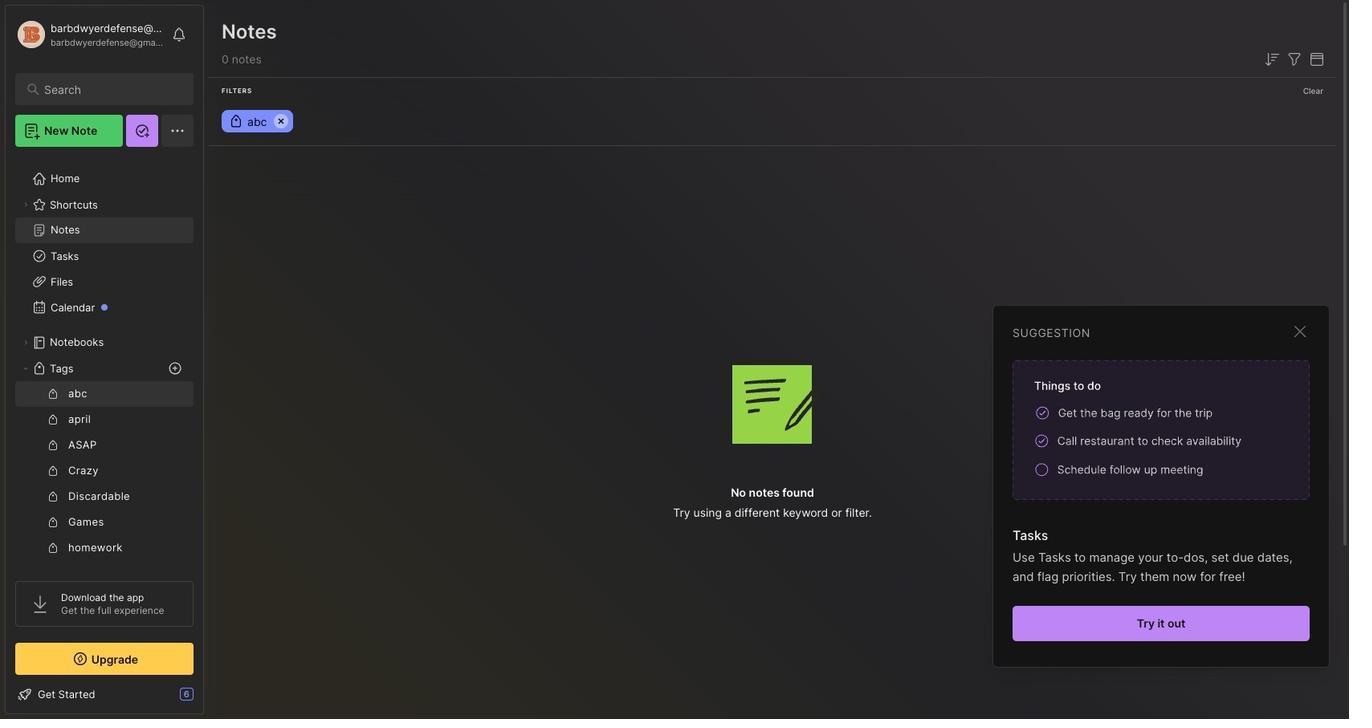 Task type: vqa. For each thing, say whether or not it's contained in the screenshot.
Add tag icon
no



Task type: describe. For each thing, give the bounding box(es) containing it.
group inside tree
[[15, 382, 194, 720]]

tree inside "main" element
[[6, 157, 203, 720]]

Help and Learning task checklist field
[[6, 682, 203, 708]]

expand notebooks image
[[21, 338, 31, 348]]



Task type: locate. For each thing, give the bounding box(es) containing it.
Account field
[[15, 18, 164, 51]]

tree
[[6, 157, 203, 720]]

main element
[[0, 0, 209, 720]]

add filters image
[[1286, 50, 1305, 69]]

None search field
[[44, 80, 179, 99]]

Add filters field
[[1286, 50, 1305, 69]]

Search text field
[[44, 82, 179, 97]]

expand tags image
[[21, 364, 31, 374]]

click to collapse image
[[203, 690, 215, 709]]

View options field
[[1305, 50, 1327, 69]]

group
[[15, 382, 194, 720]]

none search field inside "main" element
[[44, 80, 179, 99]]

Sort options field
[[1263, 50, 1282, 69]]



